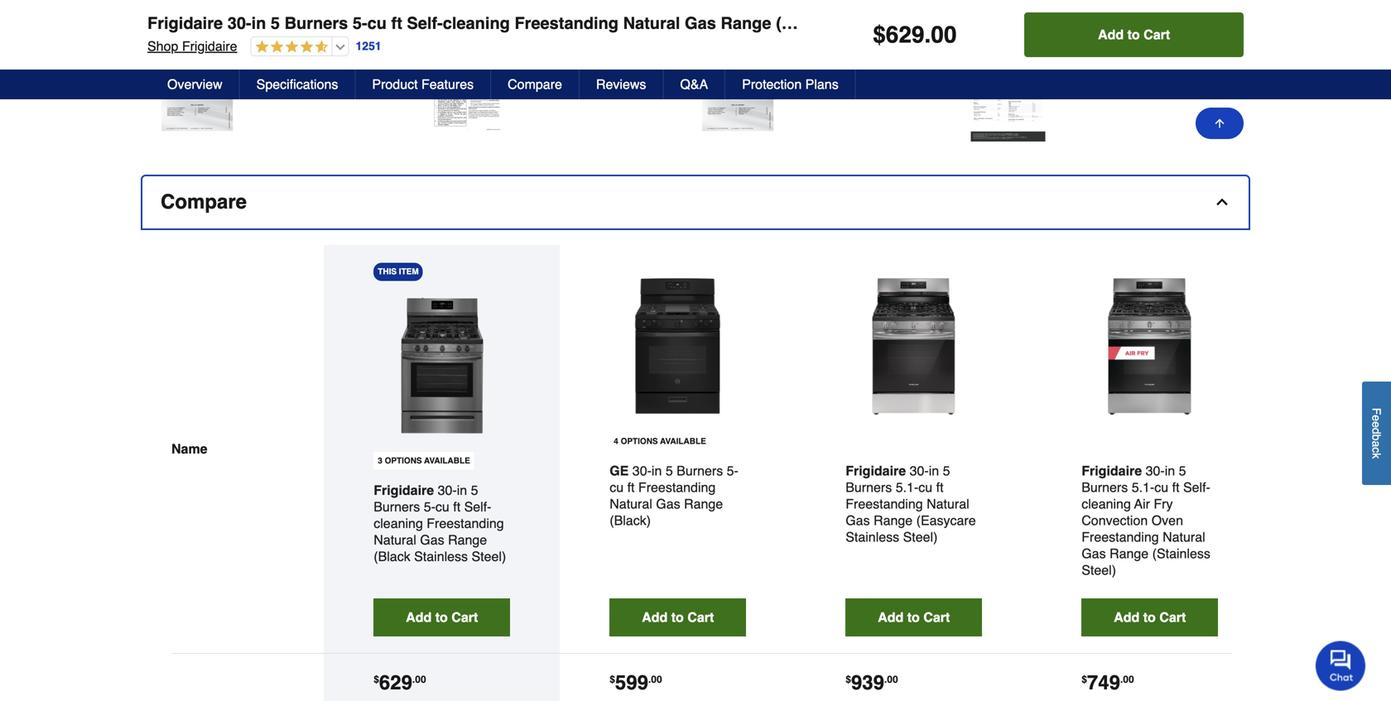 Task type: describe. For each thing, give the bounding box(es) containing it.
5- for 30-in 5 burners 5-cu ft self- cleaning freestanding natural gas range (black stainless steel)
[[424, 499, 436, 515]]

1 e from the top
[[1370, 415, 1383, 422]]

5.1- for natural
[[896, 480, 919, 495]]

$ 749 . 00
[[1082, 672, 1134, 695]]

frigidaire 30-in 5 burners 5.1-cu ft self-cleaning air fry convection oven freestanding natural gas range (stainless steel) image
[[1082, 278, 1218, 415]]

939
[[851, 672, 884, 695]]

arrow up image
[[1213, 117, 1226, 130]]

shop
[[147, 39, 178, 54]]

compare for bottommost the compare button
[[161, 191, 247, 213]]

guides
[[159, 13, 198, 27]]

sheet
[[1180, 37, 1212, 50]]

self- for 30-in 5 burners 5-cu ft self- cleaning freestanding natural gas range (black stainless steel)
[[464, 499, 492, 515]]

freestanding inside 30-in 5 burners 5- cu ft freestanding natural gas range (black)
[[638, 480, 716, 495]]

self- for 30-in 5 burners 5.1-cu ft self- cleaning air fry convection oven freestanding natural gas range (stainless steel)
[[1183, 480, 1211, 495]]

mb for pdf, 8 mb
[[559, 77, 573, 88]]

options for 3
[[385, 456, 422, 466]]

(easycare
[[916, 513, 976, 528]]

pdf, for pdf, 8 mb
[[527, 77, 548, 88]]

00 inside $ 749 . 00
[[1123, 674, 1134, 686]]

protection
[[742, 77, 802, 92]]

0 vertical spatial compare button
[[491, 70, 580, 99]]

3 options available cell
[[374, 452, 474, 470]]

f e e d b a c k button
[[1362, 382, 1391, 485]]

7
[[821, 77, 827, 88]]

in for 30-in 5 burners 5.1-cu ft freestanding natural gas range (easycare stainless steel)
[[929, 463, 939, 479]]

in for 30-in 5 burners 5- cu ft freestanding natural gas range (black)
[[652, 463, 662, 479]]

steel) inside 30-in 5 burners 5.1-cu ft freestanding natural gas range (easycare stainless steel)
[[903, 530, 938, 545]]

reviews button
[[580, 70, 664, 99]]

4 options available cell
[[610, 433, 710, 451]]

product features
[[372, 77, 474, 92]]

q&a button
[[664, 70, 726, 99]]

0 horizontal spatial self-
[[407, 14, 443, 33]]

natural up reviews
[[623, 14, 680, 33]]

00 inside $ 629 . 00
[[415, 674, 426, 686]]

8
[[551, 77, 556, 88]]

cu for 30-in 5 burners 5.1-cu ft freestanding natural gas range (easycare stainless steel)
[[919, 480, 933, 495]]

gas inside 30-in 5 burners 5- cu ft freestanding natural gas range (black)
[[656, 497, 680, 512]]

freestanding inside 30-in 5 burners 5-cu ft self- cleaning freestanding natural gas range (black stainless steel)
[[427, 516, 504, 531]]

$ inside $ 939 . 00
[[846, 674, 851, 686]]

complete for pdf, 7 mb
[[781, 37, 834, 50]]

1251
[[356, 39, 381, 53]]

natural inside the 30-in 5 burners 5.1-cu ft self- cleaning air fry convection oven freestanding natural gas range (stainless steel)
[[1163, 530, 1205, 545]]

0 vertical spatial 5-
[[353, 14, 367, 33]]

ft for 30-in 5 burners 5.1-cu ft self- cleaning air fry convection oven freestanding natural gas range (stainless steel)
[[1172, 480, 1180, 495]]

frigidaire 30-in 5 burners 5-cu ft self-cleaning freestanding natural gas range (black stainless steel) image
[[374, 298, 510, 434]]

00 inside $ 599 . 00
[[651, 674, 662, 686]]

(black)
[[610, 513, 651, 528]]

chat invite button image
[[1316, 641, 1366, 691]]

1 vertical spatial 629
[[379, 672, 412, 695]]

cleaning for 30-in 5 burners 5.1-cu ft self- cleaning air fry convection oven freestanding natural gas range (stainless steel)
[[1082, 497, 1131, 512]]

5- for 30-in 5 burners 5- cu ft freestanding natural gas range (black)
[[727, 463, 739, 479]]

. inside $ 599 . 00
[[648, 674, 651, 686]]

ft for 30-in 5 burners 5.1-cu ft freestanding natural gas range (easycare stainless steel)
[[936, 480, 944, 495]]

range inside 30-in 5 burners 5- cu ft freestanding natural gas range (black)
[[684, 497, 723, 512]]

specifications button
[[240, 70, 356, 99]]

k
[[1370, 453, 1383, 459]]

shop frigidaire
[[147, 39, 237, 54]]

in up 4.6 stars image
[[251, 14, 266, 33]]

pdf, 7 mb
[[798, 77, 844, 88]]

owner's for pdf, 7 mb
[[837, 37, 882, 50]]

plans
[[806, 77, 839, 92]]

5.1- for cleaning
[[1132, 480, 1155, 495]]

cleaning for 30-in 5 burners 5-cu ft self- cleaning freestanding natural gas range (black stainless steel)
[[374, 516, 423, 531]]

mb for pdf, 2 mb
[[288, 77, 303, 88]]

pdf, for pdf, 7 mb
[[798, 77, 818, 88]]

ft for 30-in 5 burners 5-cu ft self- cleaning freestanding natural gas range (black stainless steel)
[[453, 499, 461, 515]]

burners for 30-in 5 burners 5.1-cu ft self- cleaning air fry convection oven freestanding natural gas range (stainless steel)
[[1082, 480, 1128, 495]]

owner's for pdf, 2 mb
[[296, 37, 341, 50]]

guide for 2 mb
[[345, 37, 378, 50]]

specifications inside button
[[256, 77, 338, 92]]

$ inside $ 629 . 00
[[374, 674, 379, 686]]

a
[[1370, 441, 1383, 448]]

view for 1st download "link"
[[240, 54, 265, 68]]

. inside $ 749 . 00
[[1120, 674, 1123, 686]]

2
[[280, 77, 286, 88]]

5 for 30-in 5 burners 5.1-cu ft freestanding natural gas range (easycare stainless steel)
[[943, 463, 950, 479]]

00 inside $ 939 . 00
[[887, 674, 898, 686]]

30-in 5 burners 5-cu ft self- cleaning freestanding natural gas range (black stainless steel)
[[374, 483, 506, 564]]

pdf, 2 mb
[[257, 77, 303, 88]]

1 horizontal spatial (black
[[776, 14, 826, 33]]

options for 4
[[621, 437, 658, 446]]

protection plans button
[[726, 70, 856, 99]]

steel) inside the 30-in 5 burners 5.1-cu ft self- cleaning air fry convection oven freestanding natural gas range (stainless steel)
[[1082, 563, 1116, 578]]

ft for 30-in 5 burners 5- cu ft freestanding natural gas range (black)
[[627, 480, 635, 495]]

1 vertical spatial $ 629 . 00
[[374, 672, 426, 695]]

cu for 30-in 5 burners 5-cu ft self- cleaning freestanding natural gas range (black stainless steel)
[[436, 499, 450, 515]]

$ inside $ 749 . 00
[[1082, 674, 1087, 686]]

0 vertical spatial 629
[[886, 22, 925, 48]]

freestanding up view | download
[[515, 14, 619, 33]]

4
[[614, 437, 618, 446]]

cu for 30-in 5 burners 5- cu ft freestanding natural gas range (black)
[[610, 480, 624, 495]]

5 for 30-in 5 burners 5.1-cu ft self- cleaning air fry convection oven freestanding natural gas range (stainless steel)
[[1179, 463, 1186, 479]]

. inside $ 629 . 00
[[412, 674, 415, 686]]

product for product features
[[372, 77, 418, 92]]

natural inside 30-in 5 burners 5- cu ft freestanding natural gas range (black)
[[610, 497, 652, 512]]

in for 30-in 5 burners 5-cu ft self- cleaning freestanding natural gas range (black stainless steel)
[[457, 483, 467, 498]]

2 view from the left
[[511, 54, 535, 68]]

range inside 30-in 5 burners 5.1-cu ft freestanding natural gas range (easycare stainless steel)
[[874, 513, 913, 528]]

burners for 30-in 5 burners 5-cu ft self- cleaning freestanding natural gas range (black stainless steel)
[[374, 499, 420, 515]]

available for 3 options available
[[424, 456, 470, 466]]

1 horizontal spatial cleaning
[[443, 14, 510, 33]]

available for 4 options available
[[660, 437, 706, 446]]

1 download link from the left
[[275, 54, 326, 68]]

view link for 1st download "link"
[[240, 54, 265, 68]]

stainless inside 30-in 5 burners 5.1-cu ft freestanding natural gas range (easycare stainless steel)
[[846, 530, 900, 545]]

5 up 4.6 stars image
[[271, 14, 280, 33]]

protection plans
[[742, 77, 839, 92]]

30-in 5 burners 5.1-cu ft self- cleaning air fry convection oven freestanding natural gas range (stainless steel)
[[1082, 463, 1211, 578]]

5 for 30-in 5 burners 5- cu ft freestanding natural gas range (black)
[[666, 463, 673, 479]]

2 download link from the left
[[545, 54, 597, 68]]

view link for 1st download "link" from right
[[1051, 54, 1076, 68]]



Task type: vqa. For each thing, say whether or not it's contained in the screenshot.
Complete Owner'S Guide View | Download
yes



Task type: locate. For each thing, give the bounding box(es) containing it.
3
[[378, 456, 382, 466]]

specifications down 4.6 stars image
[[256, 77, 338, 92]]

3 mb from the left
[[829, 77, 844, 88]]

2 5.1- from the left
[[1132, 480, 1155, 495]]

2 vertical spatial cleaning
[[374, 516, 423, 531]]

gas inside 30-in 5 burners 5.1-cu ft freestanding natural gas range (easycare stainless steel)
[[846, 513, 870, 528]]

steel) inside 30-in 5 burners 5-cu ft self- cleaning freestanding natural gas range (black stainless steel)
[[472, 549, 506, 564]]

complete for pdf, 2 mb
[[240, 37, 293, 50]]

available inside the 3 options available cell
[[424, 456, 470, 466]]

cu
[[367, 14, 387, 33], [610, 480, 624, 495], [919, 480, 933, 495], [1155, 480, 1169, 495], [436, 499, 450, 515]]

this item
[[378, 267, 419, 277]]

in inside 30-in 5 burners 5-cu ft self- cleaning freestanding natural gas range (black stainless steel)
[[457, 483, 467, 498]]

in inside 30-in 5 burners 5.1-cu ft freestanding natural gas range (easycare stainless steel)
[[929, 463, 939, 479]]

pdf, left 7
[[798, 77, 818, 88]]

available up 30-in 5 burners 5- cu ft freestanding natural gas range (black)
[[660, 437, 706, 446]]

5.1-
[[896, 480, 919, 495], [1132, 480, 1155, 495]]

5 up the (easycare
[[943, 463, 950, 479]]

freestanding up the (easycare
[[846, 497, 923, 512]]

1 owner's from the left
[[296, 37, 341, 50]]

30- for 30-in 5 burners 5-cu ft self- cleaning freestanding natural gas range (black stainless steel)
[[438, 483, 457, 498]]

2 owner's from the left
[[837, 37, 882, 50]]

add to cart
[[1098, 27, 1170, 42], [406, 610, 478, 625], [642, 610, 714, 625], [878, 610, 950, 625], [1114, 610, 1186, 625]]

5- inside 30-in 5 burners 5-cu ft self- cleaning freestanding natural gas range (black stainless steel)
[[424, 499, 436, 515]]

cu inside 30-in 5 burners 5- cu ft freestanding natural gas range (black)
[[610, 480, 624, 495]]

. inside $ 939 . 00
[[884, 674, 887, 686]]

0 vertical spatial self-
[[407, 14, 443, 33]]

self- up oven
[[1183, 480, 1211, 495]]

0 horizontal spatial $ 629 . 00
[[374, 672, 426, 695]]

0 vertical spatial $ 629 . 00
[[873, 22, 957, 48]]

view for 2nd download "link" from the right
[[781, 54, 806, 68]]

30-
[[227, 14, 251, 33], [633, 463, 652, 479], [910, 463, 929, 479], [1146, 463, 1165, 479], [438, 483, 457, 498]]

1 vertical spatial compare button
[[142, 176, 1249, 229]]

mb right 8
[[559, 77, 573, 88]]

0 horizontal spatial options
[[385, 456, 422, 466]]

4 options available
[[614, 437, 706, 446]]

self-
[[407, 14, 443, 33], [1183, 480, 1211, 495], [464, 499, 492, 515]]

0 horizontal spatial guide
[[345, 37, 378, 50]]

product specifications sheet view | download
[[1051, 37, 1212, 68]]

self- inside 30-in 5 burners 5-cu ft self- cleaning freestanding natural gas range (black stainless steel)
[[464, 499, 492, 515]]

4 download link from the left
[[1086, 54, 1137, 68]]

2 complete from the left
[[781, 37, 834, 50]]

options right 3
[[385, 456, 422, 466]]

ft inside 30-in 5 burners 5-cu ft self- cleaning freestanding natural gas range (black stainless steel)
[[453, 499, 461, 515]]

1 horizontal spatial compare
[[508, 77, 562, 92]]

gas inside the 30-in 5 burners 5.1-cu ft self- cleaning air fry convection oven freestanding natural gas range (stainless steel)
[[1082, 546, 1106, 562]]

burners for 30-in 5 burners 5- cu ft freestanding natural gas range (black)
[[677, 463, 723, 479]]

burners
[[285, 14, 348, 33], [677, 463, 723, 479], [846, 480, 892, 495], [1082, 480, 1128, 495], [374, 499, 420, 515]]

chevron up image
[[1214, 194, 1231, 210]]

0 vertical spatial options
[[621, 437, 658, 446]]

specifications left "sheet"
[[1098, 37, 1177, 50]]

cleaning up convection
[[1082, 497, 1131, 512]]

product features button
[[356, 70, 491, 99]]

0 horizontal spatial compare
[[161, 191, 247, 213]]

2 vertical spatial stainless
[[414, 549, 468, 564]]

natural up (stainless
[[1163, 530, 1205, 545]]

in up fry
[[1165, 463, 1175, 479]]

in inside the 30-in 5 burners 5.1-cu ft self- cleaning air fry convection oven freestanding natural gas range (stainless steel)
[[1165, 463, 1175, 479]]

30- inside 30-in 5 burners 5- cu ft freestanding natural gas range (black)
[[633, 463, 652, 479]]

cu down ge at bottom left
[[610, 480, 624, 495]]

add to cart button
[[1025, 12, 1244, 57], [374, 599, 510, 637], [610, 599, 746, 637], [846, 599, 982, 637], [1082, 599, 1218, 637]]

compare for topmost the compare button
[[508, 77, 562, 92]]

frigidaire
[[147, 14, 223, 33], [182, 39, 237, 54], [846, 463, 906, 479], [1082, 463, 1142, 479], [374, 483, 434, 498]]

1 vertical spatial specifications
[[256, 77, 338, 92]]

| for 1st download "link" view link
[[268, 54, 271, 68]]

f e e d b a c k
[[1370, 408, 1383, 459]]

download for 2nd download "link" from the right
[[815, 54, 867, 68]]

natural up (black)
[[610, 497, 652, 512]]

specifications inside product specifications sheet view | download
[[1098, 37, 1177, 50]]

guide for 7 mb
[[885, 37, 918, 50]]

30- up fry
[[1146, 463, 1165, 479]]

burners inside the 30-in 5 burners 5.1-cu ft self- cleaning air fry convection oven freestanding natural gas range (stainless steel)
[[1082, 480, 1128, 495]]

in down the 3 options available cell
[[457, 483, 467, 498]]

complete up the pdf, 2 mb
[[240, 37, 293, 50]]

0 vertical spatial (black
[[776, 14, 826, 33]]

2 e from the top
[[1370, 422, 1383, 428]]

freestanding
[[515, 14, 619, 33], [638, 480, 716, 495], [846, 497, 923, 512], [427, 516, 504, 531], [1082, 530, 1159, 545]]

(black inside 30-in 5 burners 5-cu ft self- cleaning freestanding natural gas range (black stainless steel)
[[374, 549, 411, 564]]

1 pdf, from the left
[[257, 77, 278, 88]]

freestanding inside the 30-in 5 burners 5.1-cu ft self- cleaning air fry convection oven freestanding natural gas range (stainless steel)
[[1082, 530, 1159, 545]]

specifications
[[1098, 37, 1177, 50], [256, 77, 338, 92]]

pdf, for pdf, 2 mb
[[257, 77, 278, 88]]

1 vertical spatial stainless
[[846, 530, 900, 545]]

b
[[1370, 435, 1383, 441]]

4 view from the left
[[1051, 54, 1076, 68]]

natural down 3
[[374, 533, 416, 548]]

self- down the 3 options available cell
[[464, 499, 492, 515]]

5
[[271, 14, 280, 33], [666, 463, 673, 479], [943, 463, 950, 479], [1179, 463, 1186, 479], [471, 483, 478, 498]]

2 vertical spatial self-
[[464, 499, 492, 515]]

1 vertical spatial available
[[424, 456, 470, 466]]

range inside the 30-in 5 burners 5.1-cu ft self- cleaning air fry convection oven freestanding natural gas range (stainless steel)
[[1110, 546, 1149, 562]]

view | download
[[511, 54, 597, 68]]

e
[[1370, 415, 1383, 422], [1370, 422, 1383, 428]]

(stainless
[[1152, 546, 1211, 562]]

0 vertical spatial specifications
[[1098, 37, 1177, 50]]

1 vertical spatial cleaning
[[1082, 497, 1131, 512]]

frigidaire 30-in 5 burners 5.1-cu ft freestanding natural gas range (easycare stainless steel) image
[[846, 278, 982, 415]]

ft inside 30-in 5 burners 5.1-cu ft freestanding natural gas range (easycare stainless steel)
[[936, 480, 944, 495]]

3 | from the left
[[809, 54, 812, 68]]

2 vertical spatial 5-
[[424, 499, 436, 515]]

e up d
[[1370, 415, 1383, 422]]

frigidaire for 30-in 5 burners 5.1-cu ft freestanding natural gas range (easycare stainless steel)
[[846, 463, 906, 479]]

0 horizontal spatial 5.1-
[[896, 480, 919, 495]]

30- inside 30-in 5 burners 5-cu ft self- cleaning freestanding natural gas range (black stainless steel)
[[438, 483, 457, 498]]

range inside 30-in 5 burners 5-cu ft self- cleaning freestanding natural gas range (black stainless steel)
[[448, 533, 487, 548]]

2 download from the left
[[545, 54, 597, 68]]

1 download from the left
[[275, 54, 326, 68]]

5 down 4 options available
[[666, 463, 673, 479]]

1 guide from the left
[[345, 37, 378, 50]]

q&a
[[680, 77, 708, 92]]

2 complete owner's guide view | download from the left
[[781, 37, 918, 68]]

5.1- inside the 30-in 5 burners 5.1-cu ft self- cleaning air fry convection oven freestanding natural gas range (stainless steel)
[[1132, 480, 1155, 495]]

| for view link for 2nd download "link" from the right
[[809, 54, 812, 68]]

e up the b
[[1370, 422, 1383, 428]]

ft up fry
[[1172, 480, 1180, 495]]

this
[[378, 267, 397, 277]]

cleaning inside the 30-in 5 burners 5.1-cu ft self- cleaning air fry convection oven freestanding natural gas range (stainless steel)
[[1082, 497, 1131, 512]]

30-in 5 burners 5- cu ft freestanding natural gas range (black)
[[610, 463, 739, 528]]

0 horizontal spatial (black
[[374, 549, 411, 564]]

1 horizontal spatial product
[[1051, 37, 1095, 50]]

5.1- up air
[[1132, 480, 1155, 495]]

owner's up 'pdf, 7 mb'
[[837, 37, 882, 50]]

cu inside 30-in 5 burners 5.1-cu ft freestanding natural gas range (easycare stainless steel)
[[919, 480, 933, 495]]

fry
[[1154, 497, 1173, 512]]

0 vertical spatial available
[[660, 437, 706, 446]]

c
[[1370, 448, 1383, 453]]

download
[[275, 54, 326, 68], [545, 54, 597, 68], [815, 54, 867, 68], [1086, 54, 1137, 68]]

cu inside the 30-in 5 burners 5.1-cu ft self- cleaning air fry convection oven freestanding natural gas range (stainless steel)
[[1155, 480, 1169, 495]]

freestanding inside 30-in 5 burners 5.1-cu ft freestanding natural gas range (easycare stainless steel)
[[846, 497, 923, 512]]

in for 30-in 5 burners 5.1-cu ft self- cleaning air fry convection oven freestanding natural gas range (stainless steel)
[[1165, 463, 1175, 479]]

5.1- inside 30-in 5 burners 5.1-cu ft freestanding natural gas range (easycare stainless steel)
[[896, 480, 919, 495]]

product inside product features button
[[372, 77, 418, 92]]

1 vertical spatial (black
[[374, 549, 411, 564]]

stainless inside 30-in 5 burners 5-cu ft self- cleaning freestanding natural gas range (black stainless steel)
[[414, 549, 468, 564]]

30- up the (easycare
[[910, 463, 929, 479]]

gas
[[685, 14, 716, 33], [656, 497, 680, 512], [846, 513, 870, 528], [420, 533, 444, 548], [1082, 546, 1106, 562]]

ft inside the 30-in 5 burners 5.1-cu ft self- cleaning air fry convection oven freestanding natural gas range (stainless steel)
[[1172, 480, 1180, 495]]

4 view link from the left
[[1051, 54, 1076, 68]]

1 complete owner's guide view | download from the left
[[240, 37, 378, 68]]

d
[[1370, 428, 1383, 435]]

3 download from the left
[[815, 54, 867, 68]]

2 | from the left
[[539, 54, 542, 68]]

2 mb from the left
[[559, 77, 573, 88]]

overview
[[167, 77, 223, 92]]

30- right ge at bottom left
[[633, 463, 652, 479]]

30-in 5 burners 5.1-cu ft freestanding natural gas range (easycare stainless steel)
[[846, 463, 976, 545]]

cu up 1251
[[367, 14, 387, 33]]

1 horizontal spatial complete
[[781, 37, 834, 50]]

freestanding down convection
[[1082, 530, 1159, 545]]

ft up the (easycare
[[936, 480, 944, 495]]

burners inside 30-in 5 burners 5- cu ft freestanding natural gas range (black)
[[677, 463, 723, 479]]

1 horizontal spatial 5.1-
[[1132, 480, 1155, 495]]

view link for 2nd download "link" from the right
[[781, 54, 806, 68]]

30- up shop frigidaire
[[227, 14, 251, 33]]

options right 4
[[621, 437, 658, 446]]

1 | from the left
[[268, 54, 271, 68]]

cleaning down 3
[[374, 516, 423, 531]]

5 for 30-in 5 burners 5-cu ft self- cleaning freestanding natural gas range (black stainless steel)
[[471, 483, 478, 498]]

steel)
[[908, 14, 953, 33], [903, 530, 938, 545], [472, 549, 506, 564], [1082, 563, 1116, 578]]

cu up the (easycare
[[919, 480, 933, 495]]

1 mb from the left
[[288, 77, 303, 88]]

product
[[1051, 37, 1095, 50], [372, 77, 418, 92]]

pdf, 8 mb
[[527, 77, 573, 88]]

in down 4 options available cell
[[652, 463, 662, 479]]

stainless
[[830, 14, 903, 33], [846, 530, 900, 545], [414, 549, 468, 564]]

0 vertical spatial cleaning
[[443, 14, 510, 33]]

natural inside 30-in 5 burners 5-cu ft self- cleaning freestanding natural gas range (black stainless steel)
[[374, 533, 416, 548]]

view inside product specifications sheet view | download
[[1051, 54, 1076, 68]]

freestanding down 4 options available
[[638, 480, 716, 495]]

cu down 3 options available
[[436, 499, 450, 515]]

1 horizontal spatial 5-
[[424, 499, 436, 515]]

749
[[1087, 672, 1120, 695]]

complete owner's guide view | download for 2 mb
[[240, 37, 378, 68]]

30- inside 30-in 5 burners 5.1-cu ft freestanding natural gas range (easycare stainless steel)
[[910, 463, 929, 479]]

options inside the 3 options available cell
[[385, 456, 422, 466]]

0 horizontal spatial cleaning
[[374, 516, 423, 531]]

0 horizontal spatial complete owner's guide view | download
[[240, 37, 378, 68]]

owner's
[[296, 37, 341, 50], [837, 37, 882, 50]]

complete owner's guide view | download up specifications button
[[240, 37, 378, 68]]

0 horizontal spatial pdf,
[[257, 77, 278, 88]]

599
[[615, 672, 648, 695]]

view
[[240, 54, 265, 68], [511, 54, 535, 68], [781, 54, 806, 68], [1051, 54, 1076, 68]]

0 horizontal spatial owner's
[[296, 37, 341, 50]]

available inside 4 options available cell
[[660, 437, 706, 446]]

view for 1st download "link" from right
[[1051, 54, 1076, 68]]

download link
[[275, 54, 326, 68], [545, 54, 597, 68], [815, 54, 867, 68], [1086, 54, 1137, 68]]

ft inside 30-in 5 burners 5- cu ft freestanding natural gas range (black)
[[627, 480, 635, 495]]

in inside 30-in 5 burners 5- cu ft freestanding natural gas range (black)
[[652, 463, 662, 479]]

cleaning up features
[[443, 14, 510, 33]]

5 inside the 30-in 5 burners 5.1-cu ft self- cleaning air fry convection oven freestanding natural gas range (stainless steel)
[[1179, 463, 1186, 479]]

2 horizontal spatial cleaning
[[1082, 497, 1131, 512]]

complete owner's guide view | download
[[240, 37, 378, 68], [781, 37, 918, 68]]

0 horizontal spatial 5-
[[353, 14, 367, 33]]

| inside product specifications sheet view | download
[[1079, 54, 1083, 68]]

3 view from the left
[[781, 54, 806, 68]]

frigidaire for 30-in 5 burners 5.1-cu ft self- cleaning air fry convection oven freestanding natural gas range (stainless steel)
[[1082, 463, 1142, 479]]

00
[[931, 22, 957, 48], [415, 674, 426, 686], [651, 674, 662, 686], [887, 674, 898, 686], [1123, 674, 1134, 686]]

cu up fry
[[1155, 480, 1169, 495]]

1 horizontal spatial guide
[[885, 37, 918, 50]]

natural inside 30-in 5 burners 5.1-cu ft freestanding natural gas range (easycare stainless steel)
[[927, 497, 969, 512]]

1 horizontal spatial $ 629 . 00
[[873, 22, 957, 48]]

frigidaire for 30-in 5 burners 5-cu ft self- cleaning freestanding natural gas range (black stainless steel)
[[374, 483, 434, 498]]

0 vertical spatial product
[[1051, 37, 1095, 50]]

view link for second download "link" from left
[[511, 54, 535, 68]]

5- inside 30-in 5 burners 5- cu ft freestanding natural gas range (black)
[[727, 463, 739, 479]]

1 vertical spatial options
[[385, 456, 422, 466]]

2 horizontal spatial mb
[[829, 77, 844, 88]]

1 horizontal spatial options
[[621, 437, 658, 446]]

mb for pdf, 7 mb
[[829, 77, 844, 88]]

2 horizontal spatial pdf,
[[798, 77, 818, 88]]

1 horizontal spatial 629
[[886, 22, 925, 48]]

in
[[251, 14, 266, 33], [652, 463, 662, 479], [929, 463, 939, 479], [1165, 463, 1175, 479], [457, 483, 467, 498]]

range
[[721, 14, 771, 33], [684, 497, 723, 512], [874, 513, 913, 528], [448, 533, 487, 548], [1110, 546, 1149, 562]]

guide
[[345, 37, 378, 50], [885, 37, 918, 50]]

$ 939 . 00
[[846, 672, 898, 695]]

product for product specifications sheet view | download
[[1051, 37, 1095, 50]]

f
[[1370, 408, 1383, 415]]

mb
[[288, 77, 303, 88], [559, 77, 573, 88], [829, 77, 844, 88]]

| for view link associated with 1st download "link" from right
[[1079, 54, 1083, 68]]

compare
[[508, 77, 562, 92], [161, 191, 247, 213]]

30- inside the 30-in 5 burners 5.1-cu ft self- cleaning air fry convection oven freestanding natural gas range (stainless steel)
[[1146, 463, 1165, 479]]

$
[[873, 22, 886, 48], [374, 674, 379, 686], [610, 674, 615, 686], [846, 674, 851, 686], [1082, 674, 1087, 686]]

ft
[[391, 14, 402, 33], [627, 480, 635, 495], [936, 480, 944, 495], [1172, 480, 1180, 495], [453, 499, 461, 515]]

item
[[399, 267, 419, 277]]

4.6 stars image
[[251, 40, 328, 55]]

1 horizontal spatial pdf,
[[527, 77, 548, 88]]

30- for 30-in 5 burners 5.1-cu ft self- cleaning air fry convection oven freestanding natural gas range (stainless steel)
[[1146, 463, 1165, 479]]

1 vertical spatial product
[[372, 77, 418, 92]]

0 horizontal spatial specifications
[[256, 77, 338, 92]]

30- down 3 options available
[[438, 483, 457, 498]]

1 complete from the left
[[240, 37, 293, 50]]

ft up product features
[[391, 14, 402, 33]]

pdf, left 8
[[527, 77, 548, 88]]

5 inside 30-in 5 burners 5.1-cu ft freestanding natural gas range (easycare stainless steel)
[[943, 463, 950, 479]]

0 horizontal spatial product
[[372, 77, 418, 92]]

cleaning inside 30-in 5 burners 5-cu ft self- cleaning freestanding natural gas range (black stainless steel)
[[374, 516, 423, 531]]

1 horizontal spatial owner's
[[837, 37, 882, 50]]

frigidaire 30-in 5 burners 5-cu ft self-cleaning freestanding natural gas range (black stainless steel)
[[147, 14, 953, 33]]

burners inside 30-in 5 burners 5-cu ft self- cleaning freestanding natural gas range (black stainless steel)
[[374, 499, 420, 515]]

1 horizontal spatial self-
[[464, 499, 492, 515]]

complete owner's guide view | download for 7 mb
[[781, 37, 918, 68]]

to
[[1128, 27, 1140, 42], [435, 610, 448, 625], [671, 610, 684, 625], [907, 610, 920, 625], [1143, 610, 1156, 625]]

1 5.1- from the left
[[896, 480, 919, 495]]

overview button
[[151, 70, 240, 99]]

download for 1st download "link" from right
[[1086, 54, 1137, 68]]

download inside product specifications sheet view | download
[[1086, 54, 1137, 68]]

1 horizontal spatial mb
[[559, 77, 573, 88]]

1 vertical spatial 5-
[[727, 463, 739, 479]]

cu for 30-in 5 burners 5.1-cu ft self- cleaning air fry convection oven freestanding natural gas range (stainless steel)
[[1155, 480, 1169, 495]]

4 | from the left
[[1079, 54, 1083, 68]]

available
[[660, 437, 706, 446], [424, 456, 470, 466]]

1 horizontal spatial specifications
[[1098, 37, 1177, 50]]

2 horizontal spatial self-
[[1183, 480, 1211, 495]]

in up the (easycare
[[929, 463, 939, 479]]

mb right 2
[[288, 77, 303, 88]]

1 view link from the left
[[240, 54, 265, 68]]

5.1- up the (easycare
[[896, 480, 919, 495]]

complete
[[240, 37, 293, 50], [781, 37, 834, 50]]

30- for 30-in 5 burners 5- cu ft freestanding natural gas range (black)
[[633, 463, 652, 479]]

5 inside 30-in 5 burners 5-cu ft self- cleaning freestanding natural gas range (black stainless steel)
[[471, 483, 478, 498]]

pdf, left 2
[[257, 77, 278, 88]]

0 vertical spatial stainless
[[830, 14, 903, 33]]

burners inside 30-in 5 burners 5.1-cu ft freestanding natural gas range (easycare stainless steel)
[[846, 480, 892, 495]]

burners for 30-in 5 burners 5.1-cu ft freestanding natural gas range (easycare stainless steel)
[[846, 480, 892, 495]]

ft down ge at bottom left
[[627, 480, 635, 495]]

1 horizontal spatial available
[[660, 437, 706, 446]]

0 horizontal spatial mb
[[288, 77, 303, 88]]

name
[[171, 442, 208, 457]]

5-
[[353, 14, 367, 33], [727, 463, 739, 479], [424, 499, 436, 515]]

.
[[925, 22, 931, 48], [412, 674, 415, 686], [648, 674, 651, 686], [884, 674, 887, 686], [1120, 674, 1123, 686]]

3 download link from the left
[[815, 54, 867, 68]]

complete owner's guide view | download up 7
[[781, 37, 918, 68]]

gas inside 30-in 5 burners 5-cu ft self- cleaning freestanding natural gas range (black stainless steel)
[[420, 533, 444, 548]]

available up 30-in 5 burners 5-cu ft self- cleaning freestanding natural gas range (black stainless steel)
[[424, 456, 470, 466]]

5 down the 3 options available cell
[[471, 483, 478, 498]]

1 view from the left
[[240, 54, 265, 68]]

reviews
[[596, 77, 646, 92]]

options inside 4 options available cell
[[621, 437, 658, 446]]

0 horizontal spatial available
[[424, 456, 470, 466]]

3 pdf, from the left
[[798, 77, 818, 88]]

ge
[[610, 463, 629, 479]]

|
[[268, 54, 271, 68], [539, 54, 542, 68], [809, 54, 812, 68], [1079, 54, 1083, 68]]

self- up product features
[[407, 14, 443, 33]]

air
[[1134, 497, 1150, 512]]

3 view link from the left
[[781, 54, 806, 68]]

view link
[[240, 54, 265, 68], [511, 54, 535, 68], [781, 54, 806, 68], [1051, 54, 1076, 68]]

(black
[[776, 14, 826, 33], [374, 549, 411, 564]]

5 up oven
[[1179, 463, 1186, 479]]

pdf,
[[257, 77, 278, 88], [527, 77, 548, 88], [798, 77, 818, 88]]

owner's up specifications button
[[296, 37, 341, 50]]

0 horizontal spatial 629
[[379, 672, 412, 695]]

oven
[[1152, 513, 1183, 528]]

compare button
[[491, 70, 580, 99], [142, 176, 1249, 229]]

629
[[886, 22, 925, 48], [379, 672, 412, 695]]

5 inside 30-in 5 burners 5- cu ft freestanding natural gas range (black)
[[666, 463, 673, 479]]

add
[[1098, 27, 1124, 42], [406, 610, 432, 625], [642, 610, 668, 625], [878, 610, 904, 625], [1114, 610, 1140, 625]]

3 options available
[[378, 456, 470, 466]]

1 horizontal spatial complete owner's guide view | download
[[781, 37, 918, 68]]

1 vertical spatial compare
[[161, 191, 247, 213]]

ft down the 3 options available cell
[[453, 499, 461, 515]]

$ inside $ 599 . 00
[[610, 674, 615, 686]]

2 horizontal spatial 5-
[[727, 463, 739, 479]]

$ 599 . 00
[[610, 672, 662, 695]]

$ 629 . 00
[[873, 22, 957, 48], [374, 672, 426, 695]]

ge 30-in 5 burners 5-cu ft freestanding natural gas range (black) image
[[610, 278, 746, 415]]

0 horizontal spatial complete
[[240, 37, 293, 50]]

natural up the (easycare
[[927, 497, 969, 512]]

complete up 'pdf, 7 mb'
[[781, 37, 834, 50]]

2 pdf, from the left
[[527, 77, 548, 88]]

2 view link from the left
[[511, 54, 535, 68]]

30- for 30-in 5 burners 5.1-cu ft freestanding natural gas range (easycare stainless steel)
[[910, 463, 929, 479]]

4 download from the left
[[1086, 54, 1137, 68]]

download for 1st download "link"
[[275, 54, 326, 68]]

features
[[422, 77, 474, 92]]

freestanding down the 3 options available cell
[[427, 516, 504, 531]]

mb right 7
[[829, 77, 844, 88]]

1 vertical spatial self-
[[1183, 480, 1211, 495]]

0 vertical spatial compare
[[508, 77, 562, 92]]

product inside product specifications sheet view | download
[[1051, 37, 1095, 50]]

2 guide from the left
[[885, 37, 918, 50]]

cu inside 30-in 5 burners 5-cu ft self- cleaning freestanding natural gas range (black stainless steel)
[[436, 499, 450, 515]]

self- inside the 30-in 5 burners 5.1-cu ft self- cleaning air fry convection oven freestanding natural gas range (stainless steel)
[[1183, 480, 1211, 495]]

convection
[[1082, 513, 1148, 528]]



